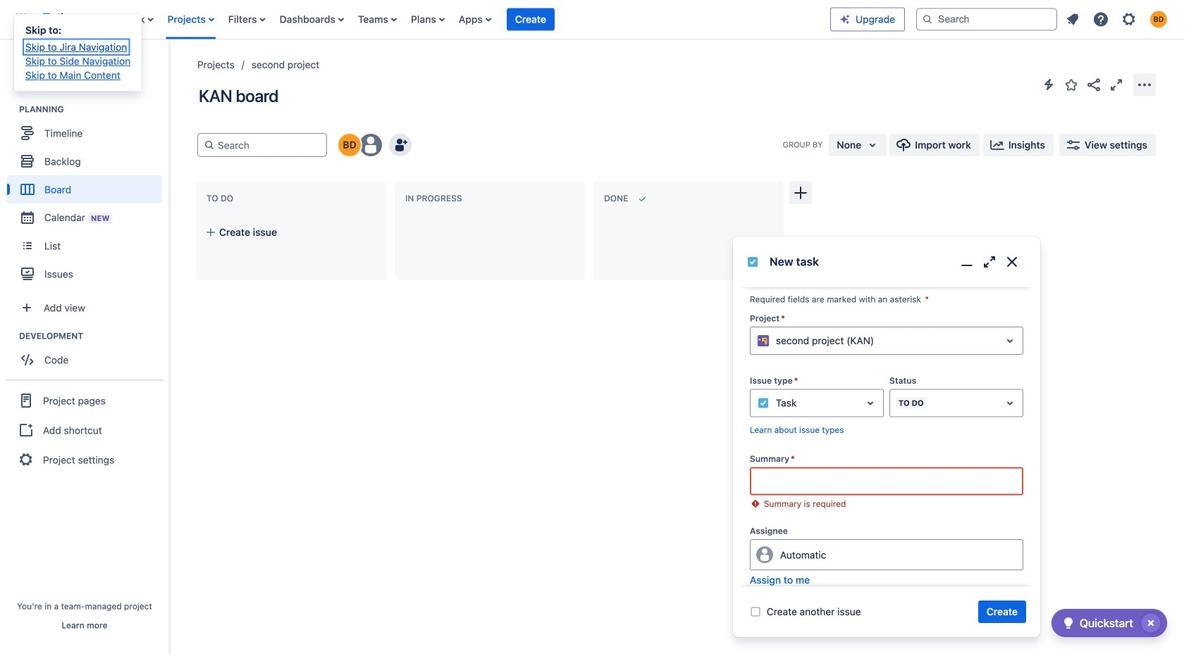 Task type: locate. For each thing, give the bounding box(es) containing it.
your profile and settings image
[[1150, 11, 1167, 28]]

error image
[[750, 499, 761, 510]]

2 vertical spatial group
[[6, 380, 164, 480]]

search image
[[922, 14, 933, 25]]

heading for development image's group
[[19, 331, 168, 342]]

2 heading from the top
[[19, 331, 168, 342]]

list item
[[507, 0, 555, 39]]

primary element
[[8, 0, 830, 39]]

1 vertical spatial group
[[7, 331, 168, 379]]

group
[[7, 104, 168, 293], [7, 331, 168, 379], [6, 380, 164, 480]]

1 heading from the top
[[19, 104, 168, 115]]

1 horizontal spatial list
[[1060, 7, 1176, 32]]

banner
[[0, 0, 1184, 39]]

1 vertical spatial open image
[[1002, 395, 1019, 412]]

new task image
[[747, 257, 758, 268]]

open image
[[862, 395, 879, 412]]

settings image
[[1121, 11, 1138, 28]]

group for development image
[[7, 331, 168, 379]]

open image
[[1002, 333, 1019, 350], [1002, 395, 1019, 412]]

heading
[[19, 104, 168, 115], [19, 331, 168, 342]]

0 horizontal spatial list
[[91, 0, 830, 39]]

1 open image from the top
[[1002, 333, 1019, 350]]

0 vertical spatial open image
[[1002, 333, 1019, 350]]

list
[[91, 0, 830, 39], [1060, 7, 1176, 32]]

star kan board image
[[1063, 76, 1080, 93]]

jira image
[[37, 11, 77, 28], [37, 11, 77, 28]]

None search field
[[916, 8, 1057, 31]]

more actions image
[[1136, 76, 1153, 93]]

1 vertical spatial heading
[[19, 331, 168, 342]]

group for planning icon
[[7, 104, 168, 293]]

Search text field
[[215, 134, 321, 156]]

add people image
[[392, 137, 409, 154]]

None text field
[[751, 469, 1023, 495]]

0 vertical spatial heading
[[19, 104, 168, 115]]

discard changes and close image
[[1004, 254, 1021, 271]]

0 vertical spatial group
[[7, 104, 168, 293]]



Task type: describe. For each thing, give the bounding box(es) containing it.
help image
[[1093, 11, 1110, 28]]

sidebar element
[[0, 39, 169, 655]]

create column image
[[792, 185, 809, 202]]

2 open image from the top
[[1002, 395, 1019, 412]]

dismiss quickstart image
[[1140, 613, 1162, 635]]

notifications image
[[1064, 11, 1081, 28]]

enter full screen image
[[1108, 76, 1125, 93]]

planning image
[[2, 101, 19, 118]]

appswitcher icon image
[[13, 11, 30, 28]]

automations menu button icon image
[[1040, 76, 1057, 93]]

minimize image
[[959, 254, 976, 271]]

Search field
[[916, 8, 1057, 31]]

heading for planning icon group
[[19, 104, 168, 115]]

sidebar navigation image
[[154, 56, 185, 85]]

go full screen image
[[981, 254, 998, 271]]

development image
[[2, 328, 19, 345]]

view settings image
[[1065, 137, 1082, 154]]



Task type: vqa. For each thing, say whether or not it's contained in the screenshot.
list to the right
yes



